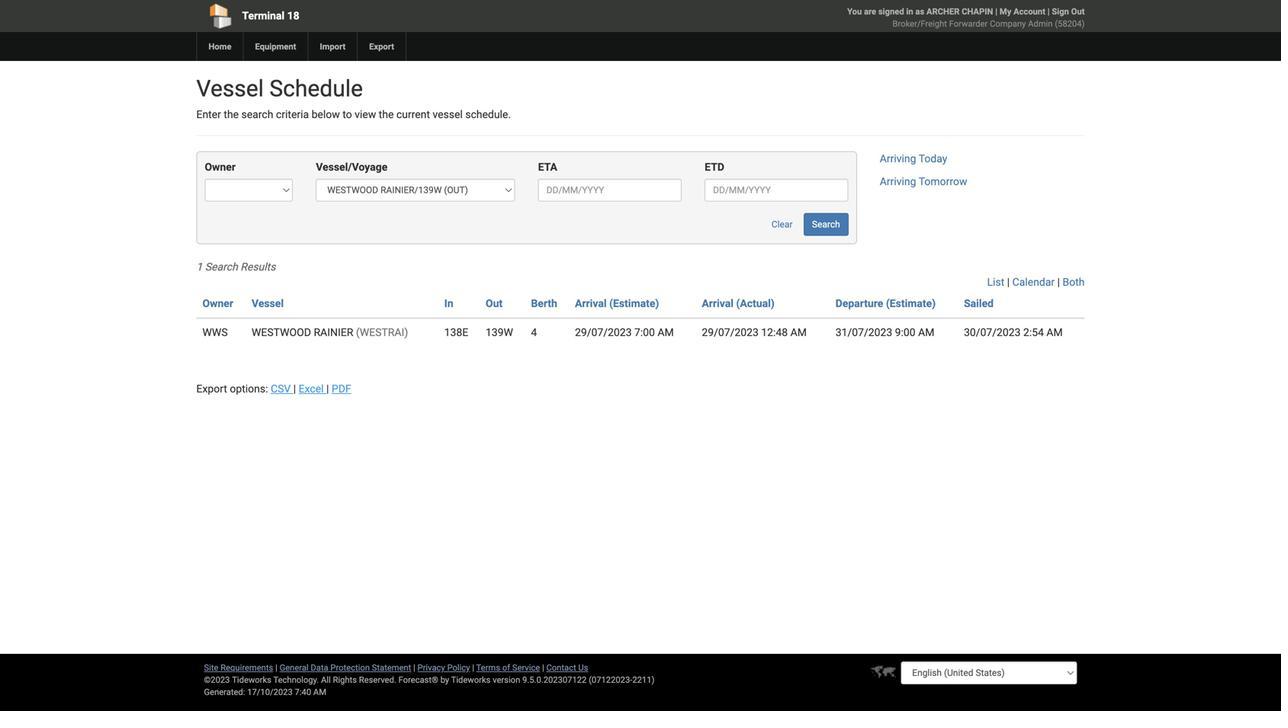 Task type: describe. For each thing, give the bounding box(es) containing it.
arrival (estimate) link
[[575, 297, 659, 310]]

| right list
[[1007, 276, 1010, 289]]

broker/freight
[[893, 19, 947, 29]]

(westrai)
[[356, 326, 408, 339]]

by
[[441, 675, 449, 685]]

etd
[[705, 161, 725, 173]]

today
[[919, 152, 948, 165]]

31/07/2023
[[836, 326, 893, 339]]

site
[[204, 663, 219, 673]]

archer
[[927, 6, 960, 16]]

excel
[[299, 383, 324, 395]]

departure
[[836, 297, 884, 310]]

sign
[[1052, 6, 1069, 16]]

export for export options: csv | excel | pdf
[[196, 383, 227, 395]]

ETA text field
[[538, 179, 682, 202]]

csv link
[[271, 383, 293, 395]]

arriving for arriving tomorrow
[[880, 175, 916, 188]]

vessel for vessel schedule enter the search criteria below to view the current vessel schedule.
[[196, 75, 264, 102]]

1 search results list | calendar | both
[[196, 261, 1085, 289]]

out link
[[486, 297, 503, 310]]

arriving today link
[[880, 152, 948, 165]]

in
[[444, 297, 454, 310]]

4
[[531, 326, 537, 339]]

data
[[311, 663, 328, 673]]

home
[[209, 42, 231, 51]]

enter
[[196, 108, 221, 121]]

export for export
[[369, 42, 394, 51]]

admin
[[1028, 19, 1053, 29]]

signed
[[879, 6, 904, 16]]

29/07/2023 for 29/07/2023 12:48 am
[[702, 326, 759, 339]]

in link
[[444, 297, 454, 310]]

list link
[[987, 276, 1005, 289]]

requirements
[[221, 663, 273, 673]]

terminal
[[242, 10, 285, 22]]

general data protection statement link
[[280, 663, 411, 673]]

my account link
[[1000, 6, 1046, 16]]

site requirements link
[[204, 663, 273, 673]]

berth link
[[531, 297, 557, 310]]

pdf link
[[332, 383, 351, 395]]

criteria
[[276, 108, 309, 121]]

current
[[397, 108, 430, 121]]

westwood rainier (westrai)
[[252, 326, 408, 339]]

wws
[[203, 326, 228, 339]]

tideworks
[[451, 675, 491, 685]]

home link
[[196, 32, 243, 61]]

pdf
[[332, 383, 351, 395]]

contact
[[547, 663, 576, 673]]

| up 9.5.0.202307122 at the left
[[542, 663, 544, 673]]

results
[[240, 261, 276, 273]]

1 the from the left
[[224, 108, 239, 121]]

terms
[[476, 663, 500, 673]]

equipment
[[255, 42, 296, 51]]

us
[[578, 663, 588, 673]]

list
[[987, 276, 1005, 289]]

service
[[512, 663, 540, 673]]

29/07/2023 12:48 am
[[702, 326, 807, 339]]

arrival (estimate)
[[575, 297, 659, 310]]

9.5.0.202307122
[[523, 675, 587, 685]]

2211)
[[633, 675, 655, 685]]

below
[[312, 108, 340, 121]]

general
[[280, 663, 309, 673]]

vessel link
[[252, 297, 284, 310]]

| left sign at the top of the page
[[1048, 6, 1050, 16]]

forwarder
[[949, 19, 988, 29]]

| left both
[[1058, 276, 1060, 289]]

| up the tideworks
[[472, 663, 474, 673]]

equipment link
[[243, 32, 308, 61]]

30/07/2023
[[964, 326, 1021, 339]]

ETD text field
[[705, 179, 849, 202]]

all
[[321, 675, 331, 685]]

am for 30/07/2023 2:54 am
[[1047, 326, 1063, 339]]

(07122023-
[[589, 675, 633, 685]]

sailed
[[964, 297, 994, 310]]

options:
[[230, 383, 268, 395]]

am for 31/07/2023 9:00 am
[[918, 326, 935, 339]]

0 vertical spatial owner
[[205, 161, 236, 173]]

sign out link
[[1052, 6, 1085, 16]]

arriving tomorrow link
[[880, 175, 968, 188]]

import
[[320, 42, 346, 51]]

schedule.
[[465, 108, 511, 121]]

arrival (actual) link
[[702, 297, 775, 310]]

you are signed in as archer chapin | my account | sign out broker/freight forwarder company admin (58204)
[[848, 6, 1085, 29]]

| left my on the right
[[996, 6, 998, 16]]

company
[[990, 19, 1026, 29]]

to
[[343, 108, 352, 121]]

chapin
[[962, 6, 993, 16]]



Task type: vqa. For each thing, say whether or not it's contained in the screenshot.
Vessel
yes



Task type: locate. For each thing, give the bounding box(es) containing it.
tomorrow
[[919, 175, 968, 188]]

my
[[1000, 6, 1012, 16]]

excel link
[[299, 383, 326, 395]]

schedule
[[270, 75, 363, 102]]

| up forecast®
[[413, 663, 416, 673]]

out up (58204)
[[1071, 6, 1085, 16]]

owner
[[205, 161, 236, 173], [203, 297, 233, 310]]

1 arrival from the left
[[575, 297, 607, 310]]

import link
[[308, 32, 357, 61]]

17/10/2023
[[247, 688, 293, 698]]

2:54
[[1024, 326, 1044, 339]]

0 horizontal spatial the
[[224, 108, 239, 121]]

arrival up 29/07/2023 7:00 am
[[575, 297, 607, 310]]

vessel up westwood
[[252, 297, 284, 310]]

as
[[916, 6, 925, 16]]

privacy
[[418, 663, 445, 673]]

1 (estimate) from the left
[[609, 297, 659, 310]]

search inside 1 search results list | calendar | both
[[205, 261, 238, 273]]

1 horizontal spatial 29/07/2023
[[702, 326, 759, 339]]

1 horizontal spatial arrival
[[702, 297, 734, 310]]

vessel up "enter"
[[196, 75, 264, 102]]

arrival for arrival (actual)
[[702, 297, 734, 310]]

search inside button
[[812, 219, 840, 230]]

18
[[287, 10, 300, 22]]

out inside "you are signed in as archer chapin | my account | sign out broker/freight forwarder company admin (58204)"
[[1071, 6, 1085, 16]]

berth
[[531, 297, 557, 310]]

| right csv
[[293, 383, 296, 395]]

1 vertical spatial arriving
[[880, 175, 916, 188]]

(estimate) for departure (estimate)
[[886, 297, 936, 310]]

arrival for arrival (estimate)
[[575, 297, 607, 310]]

search right clear button
[[812, 219, 840, 230]]

2 29/07/2023 from the left
[[702, 326, 759, 339]]

arriving up the arriving tomorrow at the top of page
[[880, 152, 916, 165]]

9:00
[[895, 326, 916, 339]]

arriving for arriving today
[[880, 152, 916, 165]]

both
[[1063, 276, 1085, 289]]

the right "enter"
[[224, 108, 239, 121]]

0 horizontal spatial export
[[196, 383, 227, 395]]

| left general
[[275, 663, 278, 673]]

out
[[1071, 6, 1085, 16], [486, 297, 503, 310]]

(estimate) up 9:00
[[886, 297, 936, 310]]

0 horizontal spatial 29/07/2023
[[575, 326, 632, 339]]

export options: csv | excel | pdf
[[196, 383, 351, 395]]

2 arrival from the left
[[702, 297, 734, 310]]

reserved.
[[359, 675, 396, 685]]

contact us link
[[547, 663, 588, 673]]

1 29/07/2023 from the left
[[575, 326, 632, 339]]

both link
[[1063, 276, 1085, 289]]

29/07/2023 for 29/07/2023 7:00 am
[[575, 326, 632, 339]]

1 horizontal spatial (estimate)
[[886, 297, 936, 310]]

0 horizontal spatial (estimate)
[[609, 297, 659, 310]]

am down all
[[313, 688, 326, 698]]

forecast®
[[399, 675, 438, 685]]

1 vertical spatial owner
[[203, 297, 233, 310]]

terminal 18 link
[[196, 0, 553, 32]]

owner up "wws" on the left
[[203, 297, 233, 310]]

search right "1"
[[205, 261, 238, 273]]

arriving tomorrow
[[880, 175, 968, 188]]

29/07/2023 down arrival (actual) link
[[702, 326, 759, 339]]

search
[[241, 108, 273, 121]]

0 horizontal spatial arrival
[[575, 297, 607, 310]]

138e
[[444, 326, 468, 339]]

0 vertical spatial arriving
[[880, 152, 916, 165]]

1 horizontal spatial search
[[812, 219, 840, 230]]

0 vertical spatial vessel
[[196, 75, 264, 102]]

search
[[812, 219, 840, 230], [205, 261, 238, 273]]

export left options:
[[196, 383, 227, 395]]

out up 139w
[[486, 297, 503, 310]]

1 arriving from the top
[[880, 152, 916, 165]]

1 horizontal spatial export
[[369, 42, 394, 51]]

version
[[493, 675, 520, 685]]

| left pdf link
[[326, 383, 329, 395]]

7:40
[[295, 688, 311, 698]]

sailed link
[[964, 297, 994, 310]]

terms of service link
[[476, 663, 540, 673]]

arriving down arriving today link
[[880, 175, 916, 188]]

30/07/2023 2:54 am
[[964, 326, 1063, 339]]

am right '7:00'
[[658, 326, 674, 339]]

1 vertical spatial out
[[486, 297, 503, 310]]

29/07/2023 down arrival (estimate) link at the top of page
[[575, 326, 632, 339]]

2 the from the left
[[379, 108, 394, 121]]

westwood
[[252, 326, 311, 339]]

owner down "enter"
[[205, 161, 236, 173]]

29/07/2023
[[575, 326, 632, 339], [702, 326, 759, 339]]

1 vertical spatial vessel
[[252, 297, 284, 310]]

1 horizontal spatial the
[[379, 108, 394, 121]]

arrival (actual)
[[702, 297, 775, 310]]

arrival
[[575, 297, 607, 310], [702, 297, 734, 310]]

generated:
[[204, 688, 245, 698]]

export
[[369, 42, 394, 51], [196, 383, 227, 395]]

technology.
[[273, 675, 319, 685]]

site requirements | general data protection statement | privacy policy | terms of service | contact us ©2023 tideworks technology. all rights reserved. forecast® by tideworks version 9.5.0.202307122 (07122023-2211) generated: 17/10/2023 7:40 am
[[204, 663, 655, 698]]

calendar
[[1013, 276, 1055, 289]]

am for 29/07/2023 12:48 am
[[791, 326, 807, 339]]

vessel
[[433, 108, 463, 121]]

am right 9:00
[[918, 326, 935, 339]]

(actual)
[[736, 297, 775, 310]]

29/07/2023 7:00 am
[[575, 326, 674, 339]]

csv
[[271, 383, 291, 395]]

policy
[[447, 663, 470, 673]]

the right view
[[379, 108, 394, 121]]

(58204)
[[1055, 19, 1085, 29]]

arriving today
[[880, 152, 948, 165]]

©2023 tideworks
[[204, 675, 271, 685]]

0 horizontal spatial search
[[205, 261, 238, 273]]

rights
[[333, 675, 357, 685]]

the
[[224, 108, 239, 121], [379, 108, 394, 121]]

vessel for vessel
[[252, 297, 284, 310]]

privacy policy link
[[418, 663, 470, 673]]

vessel inside vessel schedule enter the search criteria below to view the current vessel schedule.
[[196, 75, 264, 102]]

2 arriving from the top
[[880, 175, 916, 188]]

arrival left (actual)
[[702, 297, 734, 310]]

am
[[658, 326, 674, 339], [791, 326, 807, 339], [918, 326, 935, 339], [1047, 326, 1063, 339], [313, 688, 326, 698]]

you
[[848, 6, 862, 16]]

(estimate) for arrival (estimate)
[[609, 297, 659, 310]]

departure (estimate) link
[[836, 297, 936, 310]]

7:00
[[635, 326, 655, 339]]

in
[[906, 6, 914, 16]]

departure (estimate)
[[836, 297, 936, 310]]

export down terminal 18 link
[[369, 42, 394, 51]]

12:48
[[761, 326, 788, 339]]

am right 12:48
[[791, 326, 807, 339]]

1 vertical spatial export
[[196, 383, 227, 395]]

am right 2:54
[[1047, 326, 1063, 339]]

protection
[[331, 663, 370, 673]]

eta
[[538, 161, 557, 173]]

139w
[[486, 326, 513, 339]]

statement
[[372, 663, 411, 673]]

1 horizontal spatial out
[[1071, 6, 1085, 16]]

(estimate) down 1 search results list | calendar | both
[[609, 297, 659, 310]]

0 vertical spatial export
[[369, 42, 394, 51]]

are
[[864, 6, 877, 16]]

am inside site requirements | general data protection statement | privacy policy | terms of service | contact us ©2023 tideworks technology. all rights reserved. forecast® by tideworks version 9.5.0.202307122 (07122023-2211) generated: 17/10/2023 7:40 am
[[313, 688, 326, 698]]

account
[[1014, 6, 1046, 16]]

0 vertical spatial out
[[1071, 6, 1085, 16]]

2 (estimate) from the left
[[886, 297, 936, 310]]

1 vertical spatial search
[[205, 261, 238, 273]]

0 horizontal spatial out
[[486, 297, 503, 310]]

am for 29/07/2023 7:00 am
[[658, 326, 674, 339]]

0 vertical spatial search
[[812, 219, 840, 230]]



